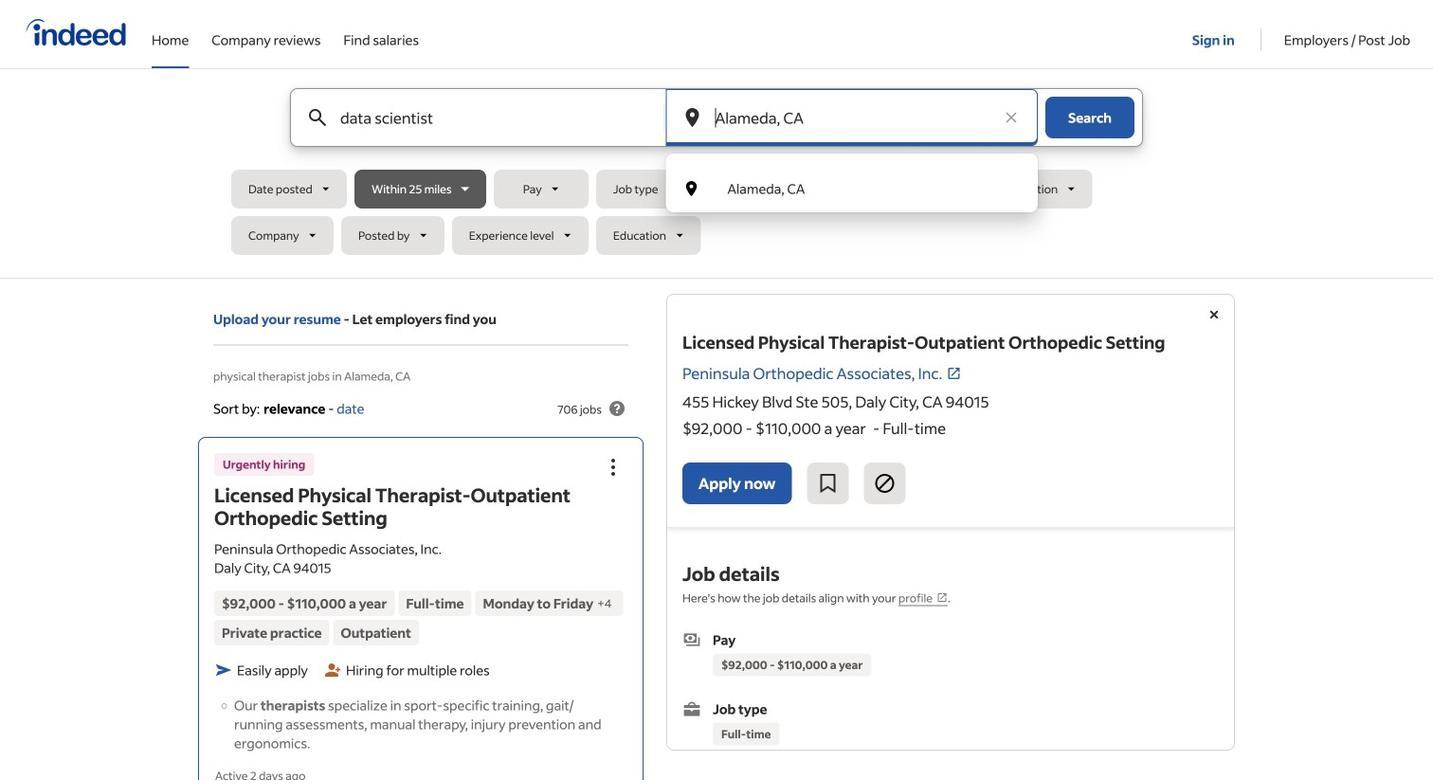 Task type: describe. For each thing, give the bounding box(es) containing it.
not interested image
[[873, 472, 896, 495]]

help icon image
[[606, 397, 629, 420]]

job actions for licensed physical therapist-outpatient orthopedic setting is collapsed image
[[602, 456, 625, 479]]

Edit location text field
[[711, 89, 993, 146]]



Task type: vqa. For each thing, say whether or not it's contained in the screenshot.
Job actions for Data Engineer is collapsed icon at left
no



Task type: locate. For each thing, give the bounding box(es) containing it.
None search field
[[231, 88, 1202, 263]]

search: Job title, keywords, or company text field
[[337, 89, 633, 146]]

close job details image
[[1203, 303, 1226, 326]]

peninsula orthopedic associates, inc. (opens in a new tab) image
[[946, 366, 962, 381]]

clear location input image
[[1002, 108, 1021, 127]]

job preferences (opens in a new window) image
[[937, 592, 948, 603]]

save this job image
[[817, 472, 839, 495]]



